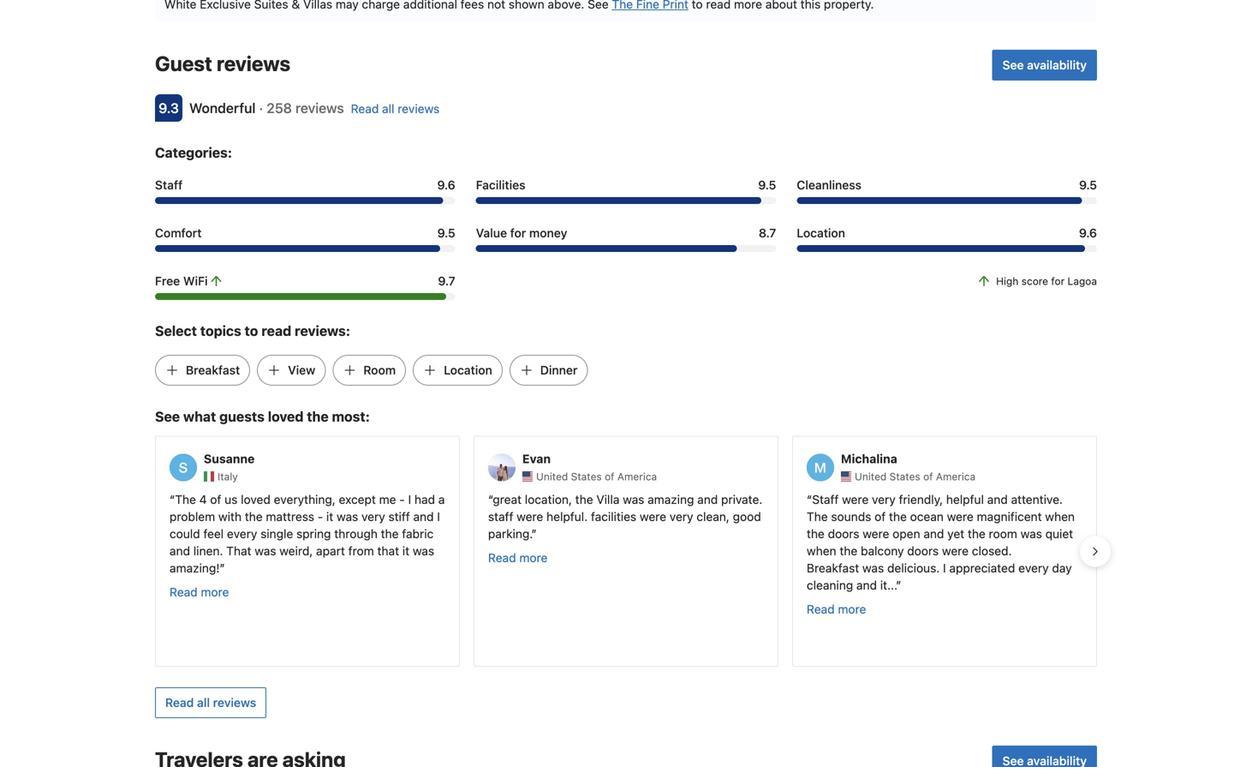 Task type: describe. For each thing, give the bounding box(es) containing it.
states for the
[[571, 470, 602, 482]]

quiet
[[1046, 527, 1074, 541]]

the up open
[[890, 509, 908, 524]]

" great location, the villa was amazing and private. staff were helpful. facilities were very clean, good parking.
[[489, 492, 763, 541]]

the inside " staff were very friendly, helpful and attentive. the sounds of the ocean were magnificent when the doors were open and yet the room was quiet when the balcony doors were closed. breakfast was delicious.  i appreciated every day cleaning and it...
[[807, 509, 828, 524]]

italy
[[218, 470, 238, 482]]

america for was
[[618, 470, 657, 482]]

1 horizontal spatial -
[[400, 492, 405, 506]]

apart
[[316, 544, 345, 558]]

9.5 for facilities
[[759, 178, 777, 192]]

michalina
[[842, 452, 898, 466]]

9.5 for cleanliness
[[1080, 178, 1098, 192]]

read
[[262, 323, 292, 339]]

of inside " the 4 of us loved everything, except me - i had a problem with the mattress - it was very stiff and i could feel every single spring through the fabric and linen. that was weird, apart from that it was amazing!
[[210, 492, 221, 506]]

feel
[[204, 527, 224, 541]]

reviews inside button
[[213, 695, 256, 710]]

1 horizontal spatial location
[[797, 226, 846, 240]]

cleanliness
[[797, 178, 862, 192]]

see availability button
[[993, 50, 1098, 80]]

parking.
[[489, 527, 532, 541]]

reviews:
[[295, 323, 351, 339]]

1 vertical spatial -
[[318, 509, 323, 524]]

select topics to read reviews:
[[155, 323, 351, 339]]

the left balcony
[[840, 544, 858, 558]]

what
[[183, 408, 216, 425]]

0 vertical spatial loved
[[268, 408, 304, 425]]

delicious.
[[888, 561, 940, 575]]

8.7
[[759, 226, 777, 240]]

guest reviews
[[155, 51, 291, 75]]

dinner
[[541, 363, 578, 377]]

score
[[1022, 275, 1049, 287]]

free wifi
[[155, 274, 208, 288]]

" for were
[[897, 578, 902, 592]]

staff 9.6 meter
[[155, 197, 456, 204]]

the inside " the 4 of us loved everything, except me - i had a problem with the mattress - it was very stiff and i could feel every single spring through the fabric and linen. that was weird, apart from that it was amazing!
[[175, 492, 196, 506]]

evan
[[523, 452, 551, 466]]

were up balcony
[[863, 527, 890, 541]]

0 vertical spatial for
[[511, 226, 527, 240]]

comfort
[[155, 226, 202, 240]]

me
[[379, 492, 396, 506]]

0 horizontal spatial location
[[444, 363, 493, 377]]

read for " staff were very friendly, helpful and attentive. the sounds of the ocean were magnificent when the doors were open and yet the room was quiet when the balcony doors were closed. breakfast was delicious.  i appreciated every day cleaning and it...
[[807, 602, 835, 616]]

facilities
[[591, 509, 637, 524]]

room
[[990, 527, 1018, 541]]

review categories element
[[155, 142, 232, 163]]

attentive.
[[1012, 492, 1064, 506]]

states for very
[[890, 470, 921, 482]]

villa
[[597, 492, 620, 506]]

the left most: on the bottom left
[[307, 408, 329, 425]]

linen.
[[194, 544, 223, 558]]

lagoa
[[1068, 275, 1098, 287]]

breakfast inside " staff were very friendly, helpful and attentive. the sounds of the ocean were magnificent when the doors were open and yet the room was quiet when the balcony doors were closed. breakfast was delicious.  i appreciated every day cleaning and it...
[[807, 561, 860, 575]]

ocean
[[911, 509, 944, 524]]

read more button for " staff were very friendly, helpful and attentive. the sounds of the ocean were magnificent when the doors were open and yet the room was quiet when the balcony doors were closed. breakfast was delicious.  i appreciated every day cleaning and it...
[[807, 601, 867, 618]]

except
[[339, 492, 376, 506]]

9.7
[[438, 274, 456, 288]]

through
[[335, 527, 378, 541]]

single
[[261, 527, 293, 541]]

view
[[288, 363, 316, 377]]

loved inside " the 4 of us loved everything, except me - i had a problem with the mattress - it was very stiff and i could feel every single spring through the fabric and linen. that was weird, apart from that it was amazing!
[[241, 492, 271, 506]]

could
[[170, 527, 200, 541]]

from
[[349, 544, 374, 558]]

were down "location,"
[[517, 509, 544, 524]]

wonderful · 258 reviews
[[189, 100, 344, 116]]

1 vertical spatial for
[[1052, 275, 1065, 287]]

very inside " staff were very friendly, helpful and attentive. the sounds of the ocean were magnificent when the doors were open and yet the room was quiet when the balcony doors were closed. breakfast was delicious.  i appreciated every day cleaning and it...
[[873, 492, 896, 506]]

1 horizontal spatial it
[[403, 544, 410, 558]]

very inside " the 4 of us loved everything, except me - i had a problem with the mattress - it was very stiff and i could feel every single spring through the fabric and linen. that was weird, apart from that it was amazing!
[[362, 509, 385, 524]]

day
[[1053, 561, 1073, 575]]

read more button for " the 4 of us loved everything, except me - i had a problem with the mattress - it was very stiff and i could feel every single spring through the fabric and linen. that was weird, apart from that it was amazing!
[[170, 584, 229, 601]]

that
[[378, 544, 399, 558]]

location 9.6 meter
[[797, 245, 1098, 252]]

1 horizontal spatial doors
[[908, 544, 939, 558]]

were down amazing
[[640, 509, 667, 524]]

a
[[439, 492, 445, 506]]

value for money
[[476, 226, 568, 240]]

" the 4 of us loved everything, except me - i had a problem with the mattress - it was very stiff and i could feel every single spring through the fabric and linen. that was weird, apart from that it was amazing!
[[170, 492, 445, 575]]

9.5 for comfort
[[438, 226, 456, 240]]

of up villa
[[605, 470, 615, 482]]

" staff were very friendly, helpful and attentive. the sounds of the ocean were magnificent when the doors were open and yet the room was quiet when the balcony doors were closed. breakfast was delicious.  i appreciated every day cleaning and it...
[[807, 492, 1076, 592]]

appreciated
[[950, 561, 1016, 575]]

·
[[259, 100, 263, 116]]

was inside " great location, the villa was amazing and private. staff were helpful. facilities were very clean, good parking.
[[623, 492, 645, 506]]

every inside " the 4 of us loved everything, except me - i had a problem with the mattress - it was very stiff and i could feel every single spring through the fabric and linen. that was weird, apart from that it was amazing!
[[227, 527, 257, 541]]

and up magnificent
[[988, 492, 1009, 506]]

staff
[[489, 509, 514, 524]]

stiff
[[389, 509, 410, 524]]

sounds
[[832, 509, 872, 524]]

value
[[476, 226, 507, 240]]

it...
[[881, 578, 897, 592]]

see availability
[[1003, 58, 1088, 72]]

" for " staff were very friendly, helpful and attentive. the sounds of the ocean were magnificent when the doors were open and yet the room was quiet when the balcony doors were closed. breakfast was delicious.  i appreciated every day cleaning and it...
[[807, 492, 813, 506]]

9.6 for location
[[1080, 226, 1098, 240]]

and left it...
[[857, 578, 878, 592]]

1 vertical spatial i
[[437, 509, 440, 524]]

great
[[493, 492, 522, 506]]

0 vertical spatial doors
[[828, 527, 860, 541]]

0 vertical spatial it
[[327, 509, 334, 524]]

" for " the 4 of us loved everything, except me - i had a problem with the mattress - it was very stiff and i could feel every single spring through the fabric and linen. that was weird, apart from that it was amazing!
[[170, 492, 175, 506]]

amazing!
[[170, 561, 220, 575]]

see for see what guests loved the most:
[[155, 408, 180, 425]]

facilities 9.5 meter
[[476, 197, 777, 204]]

high score for lagoa
[[997, 275, 1098, 287]]

availability
[[1028, 58, 1088, 72]]

free wifi 9.7 meter
[[155, 293, 456, 300]]

helpful
[[947, 492, 985, 506]]

to
[[245, 323, 258, 339]]

select
[[155, 323, 197, 339]]

wonderful
[[189, 100, 256, 116]]

read all reviews inside button
[[165, 695, 256, 710]]

with
[[219, 509, 242, 524]]

9.3
[[159, 100, 179, 116]]

9.6 for staff
[[438, 178, 456, 192]]

the up cleaning
[[807, 527, 825, 541]]

private.
[[722, 492, 763, 506]]

room
[[364, 363, 396, 377]]

that
[[226, 544, 252, 558]]

mattress
[[266, 509, 315, 524]]

was up through
[[337, 509, 358, 524]]

high
[[997, 275, 1019, 287]]

were up yet
[[948, 509, 974, 524]]

0 horizontal spatial breakfast
[[186, 363, 240, 377]]



Task type: vqa. For each thing, say whether or not it's contained in the screenshot.
second United from the left
yes



Task type: locate. For each thing, give the bounding box(es) containing it.
" for location,
[[532, 527, 537, 541]]

wifi
[[183, 274, 208, 288]]

united up "location,"
[[537, 470, 568, 482]]

very left 'friendly,'
[[873, 492, 896, 506]]

united states of america image down "michalina"
[[842, 471, 852, 482]]

cleaning
[[807, 578, 854, 592]]

value for money 8.7 meter
[[476, 245, 777, 252]]

topics
[[200, 323, 241, 339]]

" for 4
[[220, 561, 225, 575]]

1 vertical spatial when
[[807, 544, 837, 558]]

0 vertical spatial -
[[400, 492, 405, 506]]

the
[[307, 408, 329, 425], [576, 492, 594, 506], [245, 509, 263, 524], [890, 509, 908, 524], [381, 527, 399, 541], [807, 527, 825, 541], [968, 527, 986, 541], [840, 544, 858, 558]]

everything,
[[274, 492, 336, 506]]

united states of america image for evan
[[523, 471, 533, 482]]

money
[[530, 226, 568, 240]]

staff down review categories element
[[155, 178, 183, 192]]

1 united from the left
[[537, 470, 568, 482]]

guest reviews element
[[155, 50, 986, 77]]

2 horizontal spatial read more button
[[807, 601, 867, 618]]

0 vertical spatial 9.6
[[438, 178, 456, 192]]

" down "location,"
[[532, 527, 537, 541]]

0 vertical spatial location
[[797, 226, 846, 240]]

was down the fabric
[[413, 544, 435, 558]]

0 horizontal spatial 9.6
[[438, 178, 456, 192]]

0 vertical spatial all
[[382, 101, 395, 116]]

and down could
[[170, 544, 190, 558]]

read more button down cleaning
[[807, 601, 867, 618]]

1 horizontal spatial every
[[1019, 561, 1050, 575]]

2 united from the left
[[855, 470, 887, 482]]

the
[[175, 492, 196, 506], [807, 509, 828, 524]]

and
[[698, 492, 718, 506], [988, 492, 1009, 506], [414, 509, 434, 524], [924, 527, 945, 541], [170, 544, 190, 558], [857, 578, 878, 592]]

0 horizontal spatial united states of america image
[[523, 471, 533, 482]]

magnificent
[[978, 509, 1043, 524]]

had
[[415, 492, 435, 506]]

scored 9.3 element
[[155, 94, 183, 122]]

" up staff
[[489, 492, 493, 506]]

states up 'friendly,'
[[890, 470, 921, 482]]

good
[[733, 509, 762, 524]]

cleanliness 9.5 meter
[[797, 197, 1098, 204]]

location,
[[525, 492, 572, 506]]

were
[[843, 492, 869, 506], [517, 509, 544, 524], [640, 509, 667, 524], [948, 509, 974, 524], [863, 527, 890, 541], [943, 544, 969, 558]]

this is a carousel with rotating slides. it displays featured reviews of the property. use the next and previous buttons to navigate. region
[[141, 429, 1112, 674]]

all inside button
[[197, 695, 210, 710]]

9.6
[[438, 178, 456, 192], [1080, 226, 1098, 240]]

closed.
[[973, 544, 1013, 558]]

- up spring at left
[[318, 509, 323, 524]]

0 horizontal spatial read more button
[[170, 584, 229, 601]]

2 vertical spatial "
[[897, 578, 902, 592]]

the inside " great location, the villa was amazing and private. staff were helpful. facilities were very clean, good parking.
[[576, 492, 594, 506]]

free
[[155, 274, 180, 288]]

loved right us in the bottom of the page
[[241, 492, 271, 506]]

for right 'score'
[[1052, 275, 1065, 287]]

0 horizontal spatial -
[[318, 509, 323, 524]]

us
[[225, 492, 238, 506]]

0 vertical spatial when
[[1046, 509, 1076, 524]]

1 vertical spatial every
[[1019, 561, 1050, 575]]

comfort 9.5 meter
[[155, 245, 456, 252]]

1 horizontal spatial 9.6
[[1080, 226, 1098, 240]]

1 horizontal spatial "
[[532, 527, 537, 541]]

and inside " great location, the villa was amazing and private. staff were helpful. facilities were very clean, good parking.
[[698, 492, 718, 506]]

0 horizontal spatial i
[[408, 492, 412, 506]]

doors up delicious.
[[908, 544, 939, 558]]

" up problem
[[170, 492, 175, 506]]

i down a
[[437, 509, 440, 524]]

read more button for " great location, the villa was amazing and private. staff were helpful. facilities were very clean, good parking.
[[489, 549, 548, 566]]

read for " great location, the villa was amazing and private. staff were helpful. facilities were very clean, good parking.
[[489, 551, 517, 565]]

9.6 up lagoa
[[1080, 226, 1098, 240]]

" inside " the 4 of us loved everything, except me - i had a problem with the mattress - it was very stiff and i could feel every single spring through the fabric and linen. that was weird, apart from that it was amazing!
[[170, 492, 175, 506]]

read more for " great location, the villa was amazing and private. staff were helpful. facilities were very clean, good parking.
[[489, 551, 548, 565]]

0 horizontal spatial when
[[807, 544, 837, 558]]

2 america from the left
[[937, 470, 976, 482]]

"
[[170, 492, 175, 506], [489, 492, 493, 506], [807, 492, 813, 506]]

open
[[893, 527, 921, 541]]

2 horizontal spatial "
[[807, 492, 813, 506]]

of right 4
[[210, 492, 221, 506]]

see inside button
[[1003, 58, 1025, 72]]

0 horizontal spatial states
[[571, 470, 602, 482]]

more
[[520, 551, 548, 565], [201, 585, 229, 599], [839, 602, 867, 616]]

the left sounds
[[807, 509, 828, 524]]

1 horizontal spatial more
[[520, 551, 548, 565]]

1 vertical spatial "
[[220, 561, 225, 575]]

0 vertical spatial read all reviews
[[351, 101, 440, 116]]

1 horizontal spatial breakfast
[[807, 561, 860, 575]]

the right with
[[245, 509, 263, 524]]

i left had
[[408, 492, 412, 506]]

" right private.
[[807, 492, 813, 506]]

1 horizontal spatial the
[[807, 509, 828, 524]]

i inside " staff were very friendly, helpful and attentive. the sounds of the ocean were magnificent when the doors were open and yet the room was quiet when the balcony doors were closed. breakfast was delicious.  i appreciated every day cleaning and it...
[[944, 561, 947, 575]]

1 horizontal spatial "
[[489, 492, 493, 506]]

i
[[408, 492, 412, 506], [437, 509, 440, 524], [944, 561, 947, 575]]

2 united states of america from the left
[[855, 470, 976, 482]]

when
[[1046, 509, 1076, 524], [807, 544, 837, 558]]

1 vertical spatial loved
[[241, 492, 271, 506]]

and down had
[[414, 509, 434, 524]]

of
[[605, 470, 615, 482], [924, 470, 934, 482], [210, 492, 221, 506], [875, 509, 886, 524]]

1 horizontal spatial read all reviews
[[351, 101, 440, 116]]

read more for " the 4 of us loved everything, except me - i had a problem with the mattress - it was very stiff and i could feel every single spring through the fabric and linen. that was weird, apart from that it was amazing!
[[170, 585, 229, 599]]

2 horizontal spatial read more
[[807, 602, 867, 616]]

the left villa
[[576, 492, 594, 506]]

1 horizontal spatial when
[[1046, 509, 1076, 524]]

0 vertical spatial every
[[227, 527, 257, 541]]

1 horizontal spatial very
[[670, 509, 694, 524]]

united states of america for villa
[[537, 470, 657, 482]]

was down magnificent
[[1021, 527, 1043, 541]]

more for staff were very friendly, helpful and attentive. the sounds of the ocean were magnificent when the doors were open and yet the room was quiet when the balcony doors were closed. breakfast was delicious.  i appreciated every day cleaning and it...
[[839, 602, 867, 616]]

see left what
[[155, 408, 180, 425]]

it right that at the bottom
[[403, 544, 410, 558]]

1 horizontal spatial read more button
[[489, 549, 548, 566]]

america up helpful
[[937, 470, 976, 482]]

guests
[[220, 408, 265, 425]]

read for " the 4 of us loved everything, except me - i had a problem with the mattress - it was very stiff and i could feel every single spring through the fabric and linen. that was weird, apart from that it was amazing!
[[170, 585, 198, 599]]

1 horizontal spatial read more
[[489, 551, 548, 565]]

0 horizontal spatial very
[[362, 509, 385, 524]]

united states of america image down evan
[[523, 471, 533, 482]]

2 horizontal spatial more
[[839, 602, 867, 616]]

0 horizontal spatial all
[[197, 695, 210, 710]]

see
[[1003, 58, 1025, 72], [155, 408, 180, 425]]

" inside " staff were very friendly, helpful and attentive. the sounds of the ocean were magnificent when the doors were open and yet the room was quiet when the balcony doors were closed. breakfast was delicious.  i appreciated every day cleaning and it...
[[807, 492, 813, 506]]

problem
[[170, 509, 215, 524]]

0 vertical spatial read more
[[489, 551, 548, 565]]

1 vertical spatial breakfast
[[807, 561, 860, 575]]

1 " from the left
[[170, 492, 175, 506]]

for
[[511, 226, 527, 240], [1052, 275, 1065, 287]]

amazing
[[648, 492, 695, 506]]

0 horizontal spatial more
[[201, 585, 229, 599]]

susanne
[[204, 452, 255, 466]]

1 horizontal spatial for
[[1052, 275, 1065, 287]]

italy image
[[204, 471, 214, 482]]

9.6 left facilities
[[438, 178, 456, 192]]

read more button
[[489, 549, 548, 566], [170, 584, 229, 601], [807, 601, 867, 618]]

staff inside " staff were very friendly, helpful and attentive. the sounds of the ocean were magnificent when the doors were open and yet the room was quiet when the balcony doors were closed. breakfast was delicious.  i appreciated every day cleaning and it...
[[813, 492, 839, 506]]

2 vertical spatial read more
[[807, 602, 867, 616]]

loved
[[268, 408, 304, 425], [241, 492, 271, 506]]

1 vertical spatial it
[[403, 544, 410, 558]]

were up sounds
[[843, 492, 869, 506]]

every
[[227, 527, 257, 541], [1019, 561, 1050, 575]]

see for see availability
[[1003, 58, 1025, 72]]

0 horizontal spatial staff
[[155, 178, 183, 192]]

united states of america image for michalina
[[842, 471, 852, 482]]

when up cleaning
[[807, 544, 837, 558]]

1 horizontal spatial united states of america
[[855, 470, 976, 482]]

i right delicious.
[[944, 561, 947, 575]]

more down amazing!
[[201, 585, 229, 599]]

when up quiet
[[1046, 509, 1076, 524]]

read
[[351, 101, 379, 116], [489, 551, 517, 565], [170, 585, 198, 599], [807, 602, 835, 616], [165, 695, 194, 710]]

breakfast up cleaning
[[807, 561, 860, 575]]

read all reviews
[[351, 101, 440, 116], [165, 695, 256, 710]]

0 horizontal spatial united states of america
[[537, 470, 657, 482]]

united down "michalina"
[[855, 470, 887, 482]]

more down cleaning
[[839, 602, 867, 616]]

weird,
[[280, 544, 313, 558]]

spring
[[297, 527, 331, 541]]

was right villa
[[623, 492, 645, 506]]

0 horizontal spatial read more
[[170, 585, 229, 599]]

2 vertical spatial more
[[839, 602, 867, 616]]

0 horizontal spatial doors
[[828, 527, 860, 541]]

" inside " great location, the villa was amazing and private. staff were helpful. facilities were very clean, good parking.
[[489, 492, 493, 506]]

united states of america for friendly,
[[855, 470, 976, 482]]

" down delicious.
[[897, 578, 902, 592]]

1 vertical spatial location
[[444, 363, 493, 377]]

1 vertical spatial all
[[197, 695, 210, 710]]

2 horizontal spatial "
[[897, 578, 902, 592]]

4
[[199, 492, 207, 506]]

1 vertical spatial more
[[201, 585, 229, 599]]

see left the availability
[[1003, 58, 1025, 72]]

categories:
[[155, 144, 232, 161]]

the right yet
[[968, 527, 986, 541]]

all
[[382, 101, 395, 116], [197, 695, 210, 710]]

3 " from the left
[[807, 492, 813, 506]]

the left 4
[[175, 492, 196, 506]]

more down parking.
[[520, 551, 548, 565]]

1 states from the left
[[571, 470, 602, 482]]

1 united states of america from the left
[[537, 470, 657, 482]]

united states of america
[[537, 470, 657, 482], [855, 470, 976, 482]]

" down linen.
[[220, 561, 225, 575]]

read more down cleaning
[[807, 602, 867, 616]]

read inside button
[[165, 695, 194, 710]]

it up spring at left
[[327, 509, 334, 524]]

read more down parking.
[[489, 551, 548, 565]]

1 vertical spatial doors
[[908, 544, 939, 558]]

1 vertical spatial 9.6
[[1080, 226, 1098, 240]]

" for " great location, the villa was amazing and private. staff were helpful. facilities were very clean, good parking.
[[489, 492, 493, 506]]

friendly,
[[900, 492, 944, 506]]

every inside " staff were very friendly, helpful and attentive. the sounds of the ocean were magnificent when the doors were open and yet the room was quiet when the balcony doors were closed. breakfast was delicious.  i appreciated every day cleaning and it...
[[1019, 561, 1050, 575]]

- right me at the left bottom
[[400, 492, 405, 506]]

2 vertical spatial i
[[944, 561, 947, 575]]

1 united states of america image from the left
[[523, 471, 533, 482]]

very down me at the left bottom
[[362, 509, 385, 524]]

0 horizontal spatial united
[[537, 470, 568, 482]]

staff
[[155, 178, 183, 192], [813, 492, 839, 506]]

read more
[[489, 551, 548, 565], [170, 585, 229, 599], [807, 602, 867, 616]]

yet
[[948, 527, 965, 541]]

0 horizontal spatial see
[[155, 408, 180, 425]]

america up villa
[[618, 470, 657, 482]]

0 horizontal spatial it
[[327, 509, 334, 524]]

read all reviews button
[[155, 687, 267, 718]]

0 horizontal spatial "
[[170, 492, 175, 506]]

of right sounds
[[875, 509, 886, 524]]

1 horizontal spatial staff
[[813, 492, 839, 506]]

most:
[[332, 408, 370, 425]]

0 horizontal spatial every
[[227, 527, 257, 541]]

0 horizontal spatial the
[[175, 492, 196, 506]]

united for were
[[855, 470, 887, 482]]

states up villa
[[571, 470, 602, 482]]

states
[[571, 470, 602, 482], [890, 470, 921, 482]]

1 horizontal spatial i
[[437, 509, 440, 524]]

0 vertical spatial staff
[[155, 178, 183, 192]]

1 horizontal spatial united
[[855, 470, 887, 482]]

2 horizontal spatial very
[[873, 492, 896, 506]]

0 horizontal spatial "
[[220, 561, 225, 575]]

1 vertical spatial staff
[[813, 492, 839, 506]]

clean,
[[697, 509, 730, 524]]

the up that at the bottom
[[381, 527, 399, 541]]

breakfast
[[186, 363, 240, 377], [807, 561, 860, 575]]

location
[[797, 226, 846, 240], [444, 363, 493, 377]]

1 horizontal spatial 9.5
[[759, 178, 777, 192]]

0 vertical spatial the
[[175, 492, 196, 506]]

loved right guests
[[268, 408, 304, 425]]

america for helpful
[[937, 470, 976, 482]]

doors down sounds
[[828, 527, 860, 541]]

read more down amazing!
[[170, 585, 229, 599]]

helpful.
[[547, 509, 588, 524]]

every up that
[[227, 527, 257, 541]]

united states of america up 'friendly,'
[[855, 470, 976, 482]]

1 vertical spatial read more
[[170, 585, 229, 599]]

was down balcony
[[863, 561, 885, 575]]

0 horizontal spatial 9.5
[[438, 226, 456, 240]]

fabric
[[402, 527, 434, 541]]

read more for " staff were very friendly, helpful and attentive. the sounds of the ocean were magnificent when the doors were open and yet the room was quiet when the balcony doors were closed. breakfast was delicious.  i appreciated every day cleaning and it...
[[807, 602, 867, 616]]

0 vertical spatial breakfast
[[186, 363, 240, 377]]

258
[[267, 100, 292, 116]]

was
[[623, 492, 645, 506], [337, 509, 358, 524], [1021, 527, 1043, 541], [255, 544, 276, 558], [413, 544, 435, 558], [863, 561, 885, 575]]

0 horizontal spatial for
[[511, 226, 527, 240]]

see what guests loved the most:
[[155, 408, 370, 425]]

1 horizontal spatial states
[[890, 470, 921, 482]]

united for location,
[[537, 470, 568, 482]]

staff up sounds
[[813, 492, 839, 506]]

0 vertical spatial i
[[408, 492, 412, 506]]

1 horizontal spatial all
[[382, 101, 395, 116]]

it
[[327, 509, 334, 524], [403, 544, 410, 558]]

for right value
[[511, 226, 527, 240]]

balcony
[[861, 544, 905, 558]]

2 " from the left
[[489, 492, 493, 506]]

1 vertical spatial see
[[155, 408, 180, 425]]

was down single
[[255, 544, 276, 558]]

1 vertical spatial read all reviews
[[165, 695, 256, 710]]

and up clean,
[[698, 492, 718, 506]]

read more button down parking.
[[489, 549, 548, 566]]

america
[[618, 470, 657, 482], [937, 470, 976, 482]]

facilities
[[476, 178, 526, 192]]

rated wonderful element
[[189, 100, 256, 116]]

-
[[400, 492, 405, 506], [318, 509, 323, 524]]

were down yet
[[943, 544, 969, 558]]

breakfast down topics
[[186, 363, 240, 377]]

0 vertical spatial more
[[520, 551, 548, 565]]

2 states from the left
[[890, 470, 921, 482]]

more for great location, the villa was amazing and private. staff were helpful. facilities were very clean, good parking.
[[520, 551, 548, 565]]

more for the 4 of us loved everything, except me - i had a problem with the mattress - it was very stiff and i could feel every single spring through the fabric and linen. that was weird, apart from that it was amazing!
[[201, 585, 229, 599]]

united states of america image
[[523, 471, 533, 482], [842, 471, 852, 482]]

very inside " great location, the villa was amazing and private. staff were helpful. facilities were very clean, good parking.
[[670, 509, 694, 524]]

every left day
[[1019, 561, 1050, 575]]

1 america from the left
[[618, 470, 657, 482]]

very down amazing
[[670, 509, 694, 524]]

united states of america up villa
[[537, 470, 657, 482]]

2 united states of america image from the left
[[842, 471, 852, 482]]

2 horizontal spatial 9.5
[[1080, 178, 1098, 192]]

2 horizontal spatial i
[[944, 561, 947, 575]]

"
[[532, 527, 537, 541], [220, 561, 225, 575], [897, 578, 902, 592]]

and down ocean
[[924, 527, 945, 541]]

0 horizontal spatial read all reviews
[[165, 695, 256, 710]]

0 vertical spatial see
[[1003, 58, 1025, 72]]

guest
[[155, 51, 212, 75]]

of up 'friendly,'
[[924, 470, 934, 482]]

1 horizontal spatial see
[[1003, 58, 1025, 72]]

1 horizontal spatial united states of america image
[[842, 471, 852, 482]]

of inside " staff were very friendly, helpful and attentive. the sounds of the ocean were magnificent when the doors were open and yet the room was quiet when the balcony doors were closed. breakfast was delicious.  i appreciated every day cleaning and it...
[[875, 509, 886, 524]]

read more button down amazing!
[[170, 584, 229, 601]]

1 vertical spatial the
[[807, 509, 828, 524]]



